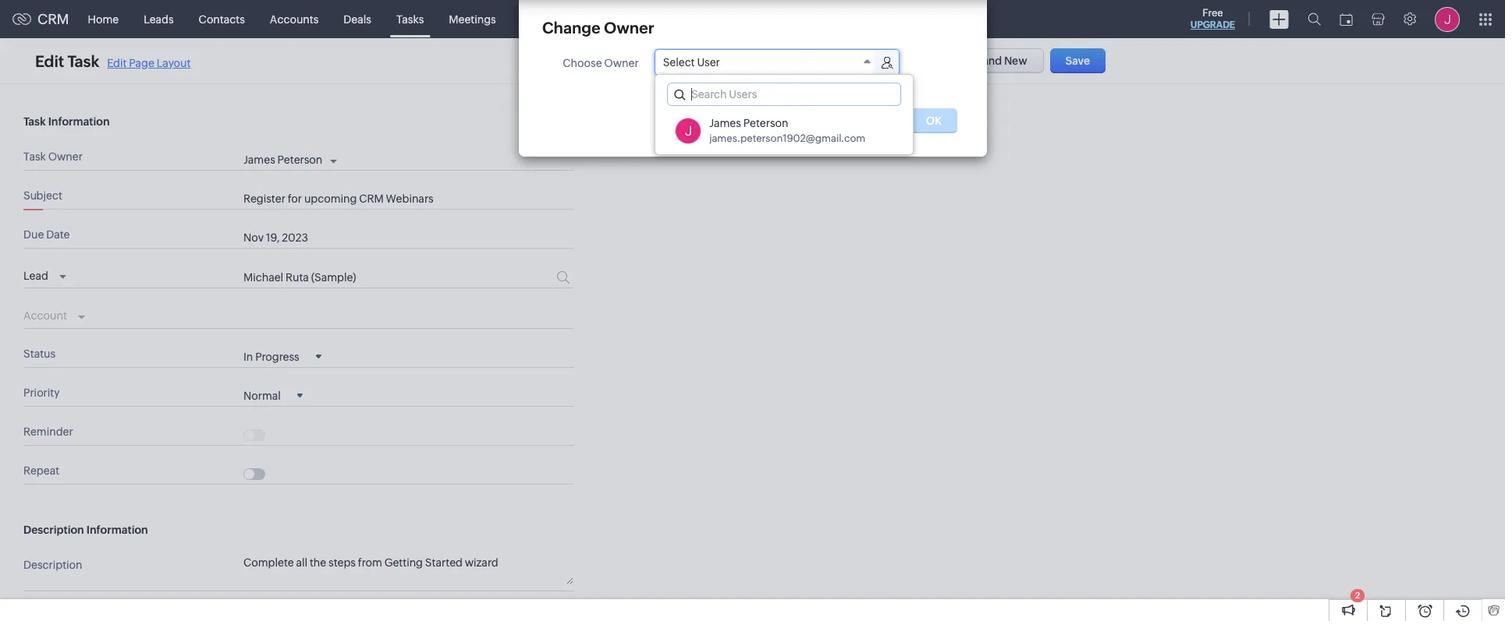 Task type: vqa. For each thing, say whether or not it's contained in the screenshot.
Search Users text box
yes



Task type: describe. For each thing, give the bounding box(es) containing it.
repeat
[[23, 465, 59, 477]]

calls
[[521, 13, 546, 25]]

owner for choose owner
[[604, 57, 638, 69]]

james for james peterson
[[243, 154, 275, 166]]

james peterson option
[[656, 112, 913, 151]]

contacts link
[[186, 0, 257, 38]]

leads link
[[131, 0, 186, 38]]

meetings
[[449, 13, 496, 25]]

reports link
[[558, 0, 623, 38]]

projects
[[854, 13, 895, 25]]

documents
[[719, 13, 778, 25]]

search image
[[1308, 12, 1321, 26]]

create menu element
[[1260, 0, 1298, 38]]

date
[[46, 229, 70, 241]]

crm link
[[12, 11, 69, 27]]

Complete all the steps from Getting Started wizard text field
[[243, 556, 574, 585]]

2
[[1355, 591, 1360, 601]]

reports
[[571, 13, 610, 25]]

mmm d, yyyy text field
[[243, 232, 524, 244]]

choose owner
[[562, 57, 638, 69]]

campaigns
[[635, 13, 694, 25]]

accounts link
[[257, 0, 331, 38]]

owner for task owner
[[48, 151, 83, 163]]

information for task information
[[48, 115, 110, 128]]

Search Users text field
[[668, 83, 901, 105]]

create menu image
[[1270, 10, 1289, 28]]

visits
[[803, 13, 829, 25]]

search element
[[1298, 0, 1330, 38]]

contacts
[[199, 13, 245, 25]]

home
[[88, 13, 119, 25]]

layout
[[157, 57, 191, 69]]

change
[[542, 19, 600, 37]]

choose
[[562, 57, 602, 69]]

calls link
[[509, 0, 558, 38]]

description information
[[23, 524, 148, 537]]

james peterson james.peterson1902@gmail.com
[[709, 117, 866, 144]]

user
[[697, 56, 720, 69]]

0 horizontal spatial edit
[[35, 52, 64, 70]]

crm
[[37, 11, 69, 27]]

home link
[[75, 0, 131, 38]]

priority
[[23, 387, 60, 399]]

tasks
[[396, 13, 424, 25]]

information for description information
[[86, 524, 148, 537]]

leads
[[144, 13, 174, 25]]

deals
[[344, 13, 371, 25]]



Task type: locate. For each thing, give the bounding box(es) containing it.
documents link
[[706, 0, 790, 38]]

None text field
[[243, 272, 498, 284]]

task up task owner
[[23, 115, 46, 128]]

0 vertical spatial james
[[709, 117, 741, 130]]

information
[[48, 115, 110, 128], [86, 524, 148, 537]]

0 vertical spatial description
[[23, 524, 84, 537]]

description for description information
[[23, 524, 84, 537]]

Select User field
[[655, 50, 876, 75]]

1 vertical spatial owner
[[604, 57, 638, 69]]

task information
[[23, 115, 110, 128]]

peterson for james peterson james.peterson1902@gmail.com
[[743, 117, 788, 130]]

description down repeat at the bottom
[[23, 524, 84, 537]]

peterson
[[743, 117, 788, 130], [277, 154, 323, 166]]

select
[[663, 56, 695, 69]]

None text field
[[243, 193, 574, 205]]

james peterson
[[243, 154, 323, 166]]

2 description from the top
[[23, 559, 82, 572]]

0 vertical spatial peterson
[[743, 117, 788, 130]]

2 vertical spatial owner
[[48, 151, 83, 163]]

accounts
[[270, 13, 319, 25]]

description down description information on the left bottom
[[23, 559, 82, 572]]

1 vertical spatial peterson
[[277, 154, 323, 166]]

edit left page on the top of the page
[[107, 57, 127, 69]]

reminder
[[23, 426, 73, 438]]

owner
[[604, 19, 654, 37], [604, 57, 638, 69], [48, 151, 83, 163]]

peterson for james peterson
[[277, 154, 323, 166]]

1 vertical spatial information
[[86, 524, 148, 537]]

task owner
[[23, 151, 83, 163]]

task for task information
[[23, 115, 46, 128]]

1 vertical spatial description
[[23, 559, 82, 572]]

owner for change owner
[[604, 19, 654, 37]]

meetings link
[[436, 0, 509, 38]]

calendar image
[[1340, 13, 1353, 25]]

description
[[23, 524, 84, 537], [23, 559, 82, 572]]

edit inside "edit task edit page layout"
[[107, 57, 127, 69]]

deals link
[[331, 0, 384, 38]]

peterson inside "james peterson james.peterson1902@gmail.com"
[[743, 117, 788, 130]]

1 vertical spatial task
[[23, 115, 46, 128]]

1 vertical spatial james
[[243, 154, 275, 166]]

free upgrade
[[1191, 7, 1235, 30]]

None button
[[864, 48, 933, 73], [940, 48, 1044, 73], [1050, 48, 1106, 73], [833, 108, 902, 133], [864, 48, 933, 73], [940, 48, 1044, 73], [1050, 48, 1106, 73], [833, 108, 902, 133]]

profile image
[[1435, 7, 1460, 32]]

1 horizontal spatial edit
[[107, 57, 127, 69]]

james inside "james peterson james.peterson1902@gmail.com"
[[709, 117, 741, 130]]

1 description from the top
[[23, 524, 84, 537]]

projects link
[[842, 0, 908, 38]]

select user
[[663, 56, 720, 69]]

0 vertical spatial task
[[68, 52, 99, 70]]

edit down "crm"
[[35, 52, 64, 70]]

task for task owner
[[23, 151, 46, 163]]

description for description
[[23, 559, 82, 572]]

james.peterson1902@gmail.com
[[709, 133, 866, 144]]

edit
[[35, 52, 64, 70], [107, 57, 127, 69]]

status
[[23, 348, 55, 360]]

0 vertical spatial owner
[[604, 19, 654, 37]]

1 horizontal spatial james
[[709, 117, 741, 130]]

change owner
[[542, 19, 654, 37]]

task down 'home'
[[68, 52, 99, 70]]

0 horizontal spatial james
[[243, 154, 275, 166]]

profile element
[[1426, 0, 1469, 38]]

subject
[[23, 190, 62, 202]]

2 vertical spatial task
[[23, 151, 46, 163]]

0 horizontal spatial peterson
[[277, 154, 323, 166]]

1 horizontal spatial peterson
[[743, 117, 788, 130]]

campaigns link
[[623, 0, 706, 38]]

edit page layout link
[[107, 57, 191, 69]]

due
[[23, 229, 44, 241]]

james for james peterson james.peterson1902@gmail.com
[[709, 117, 741, 130]]

free
[[1203, 7, 1223, 19]]

due date
[[23, 229, 70, 241]]

james
[[709, 117, 741, 130], [243, 154, 275, 166]]

task up subject
[[23, 151, 46, 163]]

0 vertical spatial information
[[48, 115, 110, 128]]

page
[[129, 57, 154, 69]]

upgrade
[[1191, 20, 1235, 30]]

visits link
[[790, 0, 842, 38]]

edit task edit page layout
[[35, 52, 191, 70]]

tasks link
[[384, 0, 436, 38]]

task
[[68, 52, 99, 70], [23, 115, 46, 128], [23, 151, 46, 163]]



